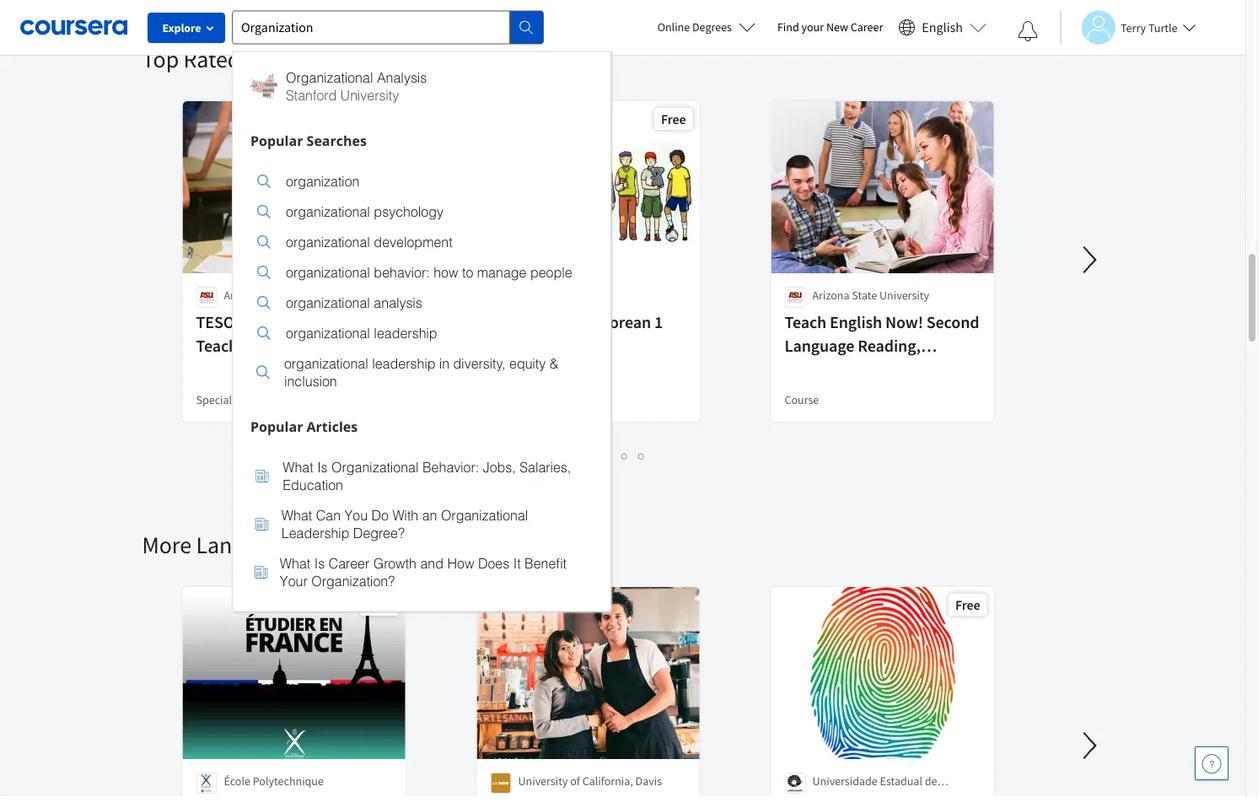 Task type: vqa. For each thing, say whether or not it's contained in the screenshot.
"special"
no



Task type: locate. For each thing, give the bounding box(es) containing it.
popular searches
[[251, 131, 367, 149]]

0 vertical spatial english
[[922, 19, 963, 36]]

grammar
[[876, 359, 944, 380]]

0 horizontal spatial now!
[[297, 335, 335, 356]]

0 horizontal spatial career
[[329, 555, 370, 571]]

0 vertical spatial now!
[[886, 312, 924, 333]]

organizational leadership in diversity, equity & inclusion
[[284, 356, 559, 389]]

2 vertical spatial english
[[241, 335, 294, 356]]

list box containing organization
[[233, 156, 611, 411]]

1 horizontal spatial arizona
[[813, 288, 850, 303]]

1 horizontal spatial english
[[830, 312, 882, 333]]

organizational up stanford at the left top
[[286, 70, 373, 85]]

university
[[340, 87, 399, 103], [291, 288, 341, 303], [880, 288, 930, 303], [518, 774, 568, 789]]

1 horizontal spatial language
[[785, 335, 855, 356]]

popular down stanford at the left top
[[251, 131, 303, 149]]

1 horizontal spatial and
[[845, 359, 873, 380]]

what up education
[[283, 459, 314, 475]]

courses for top rated courses
[[245, 44, 323, 74]]

list box
[[233, 156, 611, 411], [233, 442, 611, 611]]

what inside what is career growth and how does it benefit your organization?
[[280, 555, 311, 571]]

next slide image
[[1070, 240, 1111, 280], [1070, 725, 1111, 766]]

3 button
[[617, 445, 634, 465]]

list containing 2
[[184, 445, 1049, 465]]

popular down specialization
[[251, 417, 303, 435]]

university inside more language courses carousel element
[[518, 774, 568, 789]]

next slide image inside top rated courses carousel element
[[1070, 240, 1111, 280]]

what can you do with an organizational leadership degree?
[[282, 507, 528, 541]]

1 vertical spatial popular
[[251, 417, 303, 435]]

organizational psychology
[[286, 204, 444, 219]]

is inside what is organizational behavior: jobs, salaries, education
[[317, 459, 328, 475]]

popular
[[251, 131, 303, 149], [251, 417, 303, 435]]

english
[[922, 19, 963, 36], [830, 312, 882, 333], [241, 335, 294, 356]]

state
[[263, 288, 289, 303], [852, 288, 878, 303]]

leadership inside organizational leadership in diversity, equity & inclusion
[[372, 356, 436, 371]]

2 arizona from the left
[[813, 288, 850, 303]]

What do you want to learn? text field
[[232, 11, 510, 44]]

what up "leadership"
[[282, 507, 312, 523]]

2 next slide image from the top
[[1070, 725, 1111, 766]]

4
[[639, 447, 645, 463]]

1 arizona state university image from the left
[[196, 287, 217, 308]]

arizona state university image for teach english now! second language reading, writing, and grammar
[[785, 287, 806, 308]]

more language courses carousel element
[[142, 479, 1259, 797]]

2 horizontal spatial english
[[922, 19, 963, 36]]

arizona state university up teach english now! second language reading, writing, and grammar
[[813, 288, 930, 303]]

suggestion image image
[[251, 73, 278, 100], [257, 175, 271, 188], [257, 205, 271, 218], [257, 235, 271, 249], [257, 266, 271, 279], [257, 296, 271, 310], [257, 326, 271, 340], [256, 366, 270, 379], [256, 469, 269, 483], [255, 518, 269, 531], [254, 566, 268, 579]]

organizational
[[286, 70, 373, 85], [332, 459, 419, 475], [441, 507, 528, 523]]

career inside what is career growth and how does it benefit your organization?
[[329, 555, 370, 571]]

do
[[372, 507, 389, 523]]

0 vertical spatial courses
[[245, 44, 323, 74]]

what inside what can you do with an organizational leadership degree?
[[282, 507, 312, 523]]

0 vertical spatial what
[[283, 459, 314, 475]]

arizona state university image
[[196, 287, 217, 308], [785, 287, 806, 308]]

2
[[605, 447, 612, 463]]

0 vertical spatial career
[[851, 19, 883, 35]]

leadership left in
[[372, 356, 436, 371]]

what inside what is organizational behavior: jobs, salaries, education
[[283, 459, 314, 475]]

école
[[224, 774, 250, 789]]

4 button
[[634, 445, 650, 465]]

suggestion image image for organization
[[257, 175, 271, 188]]

leadership
[[282, 525, 350, 541]]

1 list box from the top
[[233, 156, 611, 411]]

state up teach english now! second language reading, writing, and grammar
[[852, 288, 878, 303]]

1 vertical spatial what
[[282, 507, 312, 523]]

organizational inside what can you do with an organizational leadership degree?
[[441, 507, 528, 523]]

0 horizontal spatial english
[[241, 335, 294, 356]]

more language courses
[[142, 530, 374, 560]]

0 vertical spatial teach
[[785, 312, 827, 333]]

help center image
[[1202, 753, 1222, 774]]

&
[[550, 356, 559, 371]]

1 horizontal spatial arizona state university image
[[785, 287, 806, 308]]

development
[[374, 234, 453, 250]]

is inside what is career growth and how does it benefit your organization?
[[314, 555, 325, 571]]

2 arizona state university from the left
[[813, 288, 930, 303]]

your
[[802, 19, 824, 35]]

popular for popular searches
[[251, 131, 303, 149]]

reading,
[[858, 335, 921, 356]]

psychology
[[374, 204, 444, 219]]

organizational down organization
[[286, 204, 370, 219]]

1 state from the left
[[263, 288, 289, 303]]

0 vertical spatial to
[[462, 264, 474, 280]]

is up education
[[317, 459, 328, 475]]

1 popular from the top
[[251, 131, 303, 149]]

how
[[434, 264, 459, 280]]

0 vertical spatial language
[[785, 335, 855, 356]]

organizational up part
[[286, 295, 370, 310]]

free for école polytechnique
[[367, 596, 392, 613]]

universidade estadual de campinas image
[[785, 773, 806, 794]]

new
[[827, 19, 849, 35]]

degree?
[[353, 525, 405, 541]]

0 horizontal spatial language
[[196, 530, 292, 560]]

1 vertical spatial now!
[[297, 335, 335, 356]]

organizational
[[286, 204, 370, 219], [286, 234, 370, 250], [286, 264, 370, 280], [286, 295, 370, 310], [286, 325, 370, 341], [284, 356, 368, 371]]

arizona state university image up 'tesol'
[[196, 287, 217, 308]]

manage
[[477, 264, 527, 280]]

is for career
[[314, 555, 325, 571]]

and
[[845, 359, 873, 380], [420, 555, 444, 571]]

0 vertical spatial list box
[[233, 156, 611, 411]]

1 horizontal spatial now!
[[886, 312, 924, 333]]

find your new career link
[[769, 17, 892, 38]]

list
[[184, 445, 1049, 465]]

specialization
[[196, 392, 265, 407]]

and inside what is career growth and how does it benefit your organization?
[[420, 555, 444, 571]]

2 arizona state university image from the left
[[785, 287, 806, 308]]

1 vertical spatial teach
[[196, 335, 238, 356]]

university up part
[[291, 288, 341, 303]]

courses down can
[[296, 530, 374, 560]]

none search field containing popular searches
[[232, 11, 612, 612]]

does
[[478, 555, 510, 571]]

organizational up inclusion
[[284, 356, 368, 371]]

organizational inside organizational leadership in diversity, equity & inclusion
[[284, 356, 368, 371]]

in
[[439, 356, 450, 371]]

1 vertical spatial career
[[329, 555, 370, 571]]

next slide image for top rated courses
[[1070, 240, 1111, 280]]

top rated courses carousel element
[[142, 0, 1259, 479]]

now! inside tesol certificate, part 1: teach english now!
[[297, 335, 335, 356]]

online degrees button
[[644, 8, 769, 46]]

leadership for organizational leadership
[[374, 325, 437, 341]]

suggestion image image for organizational analysis
[[257, 296, 271, 310]]

0 horizontal spatial state
[[263, 288, 289, 303]]

1 horizontal spatial arizona state university
[[813, 288, 930, 303]]

0 vertical spatial is
[[317, 459, 328, 475]]

courses
[[245, 44, 323, 74], [296, 530, 374, 560]]

terry turtle
[[1121, 20, 1178, 35]]

arizona state university image up writing,
[[785, 287, 806, 308]]

arizona up 'tesol'
[[224, 288, 261, 303]]

language
[[785, 335, 855, 356], [196, 530, 292, 560]]

organizational for organizational leadership in diversity, equity & inclusion
[[284, 356, 368, 371]]

list inside top rated courses carousel element
[[184, 445, 1049, 465]]

2 vertical spatial organizational
[[441, 507, 528, 523]]

what
[[283, 459, 314, 475], [282, 507, 312, 523], [280, 555, 311, 571]]

language up writing,
[[785, 335, 855, 356]]

0 horizontal spatial and
[[420, 555, 444, 571]]

0 horizontal spatial arizona state university
[[224, 288, 341, 303]]

and down reading,
[[845, 359, 873, 380]]

0 horizontal spatial to
[[462, 264, 474, 280]]

university down 'analysis'
[[340, 87, 399, 103]]

career right new
[[851, 19, 883, 35]]

1 arizona from the left
[[224, 288, 261, 303]]

behavior:
[[423, 459, 479, 475]]

english inside teach english now! second language reading, writing, and grammar
[[830, 312, 882, 333]]

1 vertical spatial language
[[196, 530, 292, 560]]

university of california, davis link
[[475, 585, 701, 797]]

1 vertical spatial courses
[[296, 530, 374, 560]]

2 horizontal spatial free
[[956, 596, 981, 613]]

top
[[142, 44, 179, 74]]

organizational down the organizational psychology
[[286, 234, 370, 250]]

1 vertical spatial leadership
[[372, 356, 436, 371]]

what up your
[[280, 555, 311, 571]]

behavior:
[[374, 264, 430, 280]]

0 horizontal spatial arizona
[[224, 288, 261, 303]]

university inside organizational analysis stanford university
[[340, 87, 399, 103]]

1 vertical spatial next slide image
[[1070, 725, 1111, 766]]

0 horizontal spatial free
[[367, 596, 392, 613]]

0 vertical spatial leadership
[[374, 325, 437, 341]]

and inside teach english now! second language reading, writing, and grammar
[[845, 359, 873, 380]]

1 horizontal spatial state
[[852, 288, 878, 303]]

2 state from the left
[[852, 288, 878, 303]]

now! up inclusion
[[297, 335, 335, 356]]

leadership down analysis
[[374, 325, 437, 341]]

organizational up does
[[441, 507, 528, 523]]

organizational for organizational behavior: how to manage people
[[286, 264, 370, 280]]

arizona
[[224, 288, 261, 303], [813, 288, 850, 303]]

1 vertical spatial organizational
[[332, 459, 419, 475]]

1 next slide image from the top
[[1070, 240, 1111, 280]]

organizational inside what is organizational behavior: jobs, salaries, education
[[332, 459, 419, 475]]

0 vertical spatial next slide image
[[1070, 240, 1111, 280]]

what for what is organizational behavior: jobs, salaries, education
[[283, 459, 314, 475]]

part
[[329, 312, 358, 333]]

organizational for organizational development
[[286, 234, 370, 250]]

None search field
[[232, 11, 612, 612]]

1 arizona state university from the left
[[224, 288, 341, 303]]

free
[[661, 111, 686, 127], [367, 596, 392, 613], [956, 596, 981, 613]]

to right how
[[462, 264, 474, 280]]

to right learn
[[534, 312, 549, 333]]

organization
[[286, 173, 360, 189]]

organizational development
[[286, 234, 453, 250]]

jobs,
[[483, 459, 516, 475]]

organizational for organizational leadership
[[286, 325, 370, 341]]

yonsei university image
[[491, 287, 512, 308]]

arizona state university up certificate,
[[224, 288, 341, 303]]

1 vertical spatial to
[[534, 312, 549, 333]]

1:
[[362, 312, 375, 333]]

online degrees
[[658, 19, 732, 35]]

teach down 'tesol'
[[196, 335, 238, 356]]

find your new career
[[778, 19, 883, 35]]

state up certificate,
[[263, 288, 289, 303]]

now!
[[886, 312, 924, 333], [297, 335, 335, 356]]

can
[[316, 507, 341, 523]]

2 vertical spatial what
[[280, 555, 311, 571]]

arizona up teach english now! second language reading, writing, and grammar
[[813, 288, 850, 303]]

1 vertical spatial is
[[314, 555, 325, 571]]

1 vertical spatial english
[[830, 312, 882, 333]]

0 vertical spatial popular
[[251, 131, 303, 149]]

2 popular from the top
[[251, 417, 303, 435]]

organizational down 'organizational analysis'
[[286, 325, 370, 341]]

0 horizontal spatial teach
[[196, 335, 238, 356]]

california,
[[583, 774, 633, 789]]

arizona for english
[[813, 288, 850, 303]]

what is career growth and how does it benefit your organization?
[[280, 555, 567, 589]]

1 horizontal spatial free
[[661, 111, 686, 127]]

teach up writing,
[[785, 312, 827, 333]]

1 vertical spatial and
[[420, 555, 444, 571]]

career up organization?
[[329, 555, 370, 571]]

courses up stanford at the left top
[[245, 44, 323, 74]]

arizona state university
[[224, 288, 341, 303], [813, 288, 930, 303]]

0 vertical spatial and
[[845, 359, 873, 380]]

now! up reading,
[[886, 312, 924, 333]]

career
[[851, 19, 883, 35], [329, 555, 370, 571]]

list box for popular searches
[[233, 156, 611, 411]]

is down "leadership"
[[314, 555, 325, 571]]

organizational up 'organizational analysis'
[[286, 264, 370, 280]]

0 horizontal spatial arizona state university image
[[196, 287, 217, 308]]

and left how
[[420, 555, 444, 571]]

university left of
[[518, 774, 568, 789]]

state for certificate,
[[263, 288, 289, 303]]

salaries,
[[520, 459, 571, 475]]

2 list box from the top
[[233, 442, 611, 611]]

suggestion image image for organizational leadership
[[257, 326, 271, 340]]

1 horizontal spatial teach
[[785, 312, 827, 333]]

leadership for organizational leadership in diversity, equity & inclusion
[[372, 356, 436, 371]]

university of california, davis
[[518, 774, 662, 789]]

organizational up do
[[332, 459, 419, 475]]

1 vertical spatial list box
[[233, 442, 611, 611]]

list box containing what is organizational behavior: jobs, salaries, education
[[233, 442, 611, 611]]

0 vertical spatial organizational
[[286, 70, 373, 85]]

language up your
[[196, 530, 292, 560]]



Task type: describe. For each thing, give the bounding box(es) containing it.
suggestion image image for what is career growth and how does it benefit your organization?
[[254, 566, 268, 579]]

turtle
[[1149, 20, 1178, 35]]

2 button
[[600, 445, 617, 465]]

learn
[[491, 312, 531, 333]]

now! inside teach english now! second language reading, writing, and grammar
[[886, 312, 924, 333]]

universidade
[[813, 774, 878, 789]]

course
[[785, 392, 819, 407]]

explore
[[162, 20, 201, 35]]

tesol
[[196, 312, 243, 333]]

arizona state university for certificate,
[[224, 288, 341, 303]]

what is organizational behavior: jobs, salaries, education
[[283, 459, 571, 493]]

arizona state university image for tesol certificate, part 1: teach english now!
[[196, 287, 217, 308]]

state for english
[[852, 288, 878, 303]]

estadual
[[880, 774, 923, 789]]

autocomplete results list box
[[232, 51, 612, 612]]

of
[[570, 774, 580, 789]]

articles
[[307, 417, 358, 435]]

3
[[622, 447, 628, 463]]

your
[[280, 573, 308, 589]]

davis
[[636, 774, 662, 789]]

stanford
[[286, 87, 337, 103]]

with
[[393, 507, 419, 523]]

what for what can you do with an organizational leadership degree?
[[282, 507, 312, 523]]

benefit
[[525, 555, 567, 571]]

how
[[447, 555, 474, 571]]

education
[[283, 477, 343, 493]]

suggestion image image for what can you do with an organizational leadership degree?
[[255, 518, 269, 531]]

searches
[[307, 131, 367, 149]]

diversity,
[[453, 356, 506, 371]]

degrees
[[693, 19, 732, 35]]

terry
[[1121, 20, 1146, 35]]

teach inside tesol certificate, part 1: teach english now!
[[196, 335, 238, 356]]

more
[[142, 530, 191, 560]]

teach inside teach english now! second language reading, writing, and grammar
[[785, 312, 827, 333]]

courses for more language courses
[[296, 530, 374, 560]]

organizational analysis stanford university
[[286, 70, 427, 103]]

suggestion image image for organizational development
[[257, 235, 271, 249]]

tesol certificate, part 1: teach english now!
[[196, 312, 375, 356]]

popular for popular articles
[[251, 417, 303, 435]]

next slide image for more language courses
[[1070, 725, 1111, 766]]

online
[[658, 19, 690, 35]]

an
[[422, 507, 437, 523]]

organizational for organizational psychology
[[286, 204, 370, 219]]

organizational leadership
[[286, 325, 437, 341]]

free for universidade estadual de campinas
[[956, 596, 981, 613]]

is for organizational
[[317, 459, 328, 475]]

learn to speak korean 1
[[491, 312, 663, 333]]

people
[[531, 264, 573, 280]]

organizational behavior: how to manage people
[[286, 264, 573, 280]]

1 horizontal spatial to
[[534, 312, 549, 333]]

de
[[925, 774, 938, 789]]

list box for popular articles
[[233, 442, 611, 611]]

equity
[[509, 356, 546, 371]]

writing,
[[785, 359, 842, 380]]

english inside english button
[[922, 19, 963, 36]]

organizational for organizational analysis
[[286, 295, 370, 310]]

to inside list box
[[462, 264, 474, 280]]

organizational analysis
[[286, 295, 423, 310]]

show notifications image
[[1018, 21, 1038, 41]]

1 horizontal spatial career
[[851, 19, 883, 35]]

analysis
[[377, 70, 427, 85]]

top rated courses
[[142, 44, 323, 74]]

it
[[513, 555, 521, 571]]

polytechnique
[[253, 774, 324, 789]]

organizational inside organizational analysis stanford university
[[286, 70, 373, 85]]

suggestion image image for organizational leadership in diversity, equity & inclusion
[[256, 366, 270, 379]]

universidade estadual de campinas
[[813, 774, 938, 797]]

terry turtle button
[[1060, 11, 1197, 44]]

coursera image
[[20, 14, 127, 41]]

explore button
[[148, 13, 225, 43]]

english inside tesol certificate, part 1: teach english now!
[[241, 335, 294, 356]]

free inside top rated courses carousel element
[[661, 111, 686, 127]]

teach english now! second language reading, writing, and grammar
[[785, 312, 980, 380]]

suggestion image image for organizational behavior: how to manage people
[[257, 266, 271, 279]]

speak
[[553, 312, 597, 333]]

popular articles
[[251, 417, 358, 435]]

certificate,
[[246, 312, 325, 333]]

analysis
[[374, 295, 423, 310]]

university of california, davis image
[[491, 773, 512, 794]]

suggestion image image for organizational psychology
[[257, 205, 271, 218]]

inclusion
[[284, 373, 337, 389]]

find
[[778, 19, 799, 35]]

what for what is career growth and how does it benefit your organization?
[[280, 555, 311, 571]]

korean
[[600, 312, 651, 333]]

école polytechnique
[[224, 774, 324, 789]]

suggestion image image for what is organizational behavior: jobs, salaries, education
[[256, 469, 269, 483]]

language inside teach english now! second language reading, writing, and grammar
[[785, 335, 855, 356]]

university up reading,
[[880, 288, 930, 303]]

arizona state university for english
[[813, 288, 930, 303]]

organization?
[[311, 573, 395, 589]]

école polytechnique image
[[196, 773, 217, 794]]

you
[[345, 507, 368, 523]]

second
[[927, 312, 980, 333]]

1
[[655, 312, 663, 333]]

campinas
[[813, 790, 862, 797]]

arizona for certificate,
[[224, 288, 261, 303]]

rated
[[184, 44, 241, 74]]

growth
[[373, 555, 417, 571]]

english button
[[892, 0, 994, 55]]



